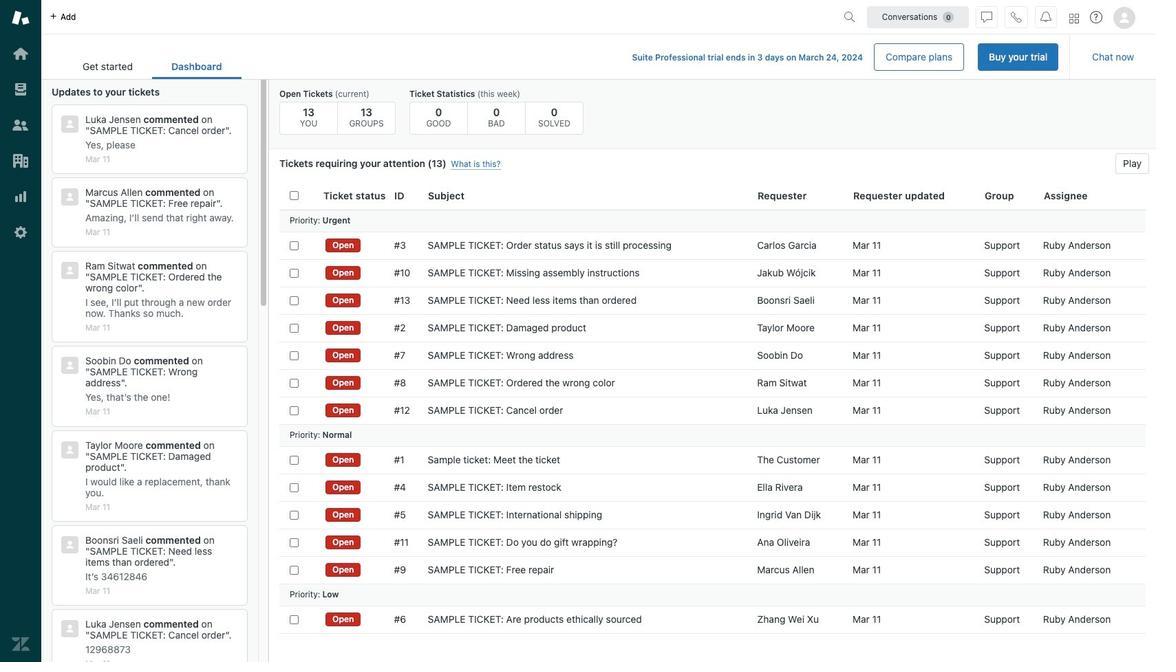 Task type: locate. For each thing, give the bounding box(es) containing it.
admin image
[[12, 224, 30, 242]]

views image
[[12, 81, 30, 98]]

grid
[[269, 182, 1156, 663]]

March 24, 2024 text field
[[799, 52, 863, 63]]

get help image
[[1090, 11, 1103, 23]]

None checkbox
[[290, 241, 299, 250], [290, 456, 299, 465], [290, 483, 299, 492], [290, 511, 299, 520], [290, 241, 299, 250], [290, 456, 299, 465], [290, 483, 299, 492], [290, 511, 299, 520]]

main element
[[0, 0, 41, 663]]

zendesk products image
[[1070, 13, 1079, 23]]

tab
[[63, 54, 152, 79]]

get started image
[[12, 45, 30, 63]]

None checkbox
[[290, 269, 299, 278], [290, 296, 299, 305], [290, 324, 299, 333], [290, 351, 299, 360], [290, 379, 299, 388], [290, 406, 299, 415], [290, 539, 299, 547], [290, 566, 299, 575], [290, 616, 299, 625], [290, 269, 299, 278], [290, 296, 299, 305], [290, 324, 299, 333], [290, 351, 299, 360], [290, 379, 299, 388], [290, 406, 299, 415], [290, 539, 299, 547], [290, 566, 299, 575], [290, 616, 299, 625]]

tab list
[[63, 54, 241, 79]]

button displays agent's chat status as invisible. image
[[981, 11, 992, 22]]



Task type: describe. For each thing, give the bounding box(es) containing it.
reporting image
[[12, 188, 30, 206]]

notifications image
[[1041, 11, 1052, 22]]

organizations image
[[12, 152, 30, 170]]

zendesk support image
[[12, 9, 30, 27]]

Select All Tickets checkbox
[[290, 192, 299, 200]]

zendesk image
[[12, 636, 30, 654]]

customers image
[[12, 116, 30, 134]]



Task type: vqa. For each thing, say whether or not it's contained in the screenshot.
Close icon at the top left
no



